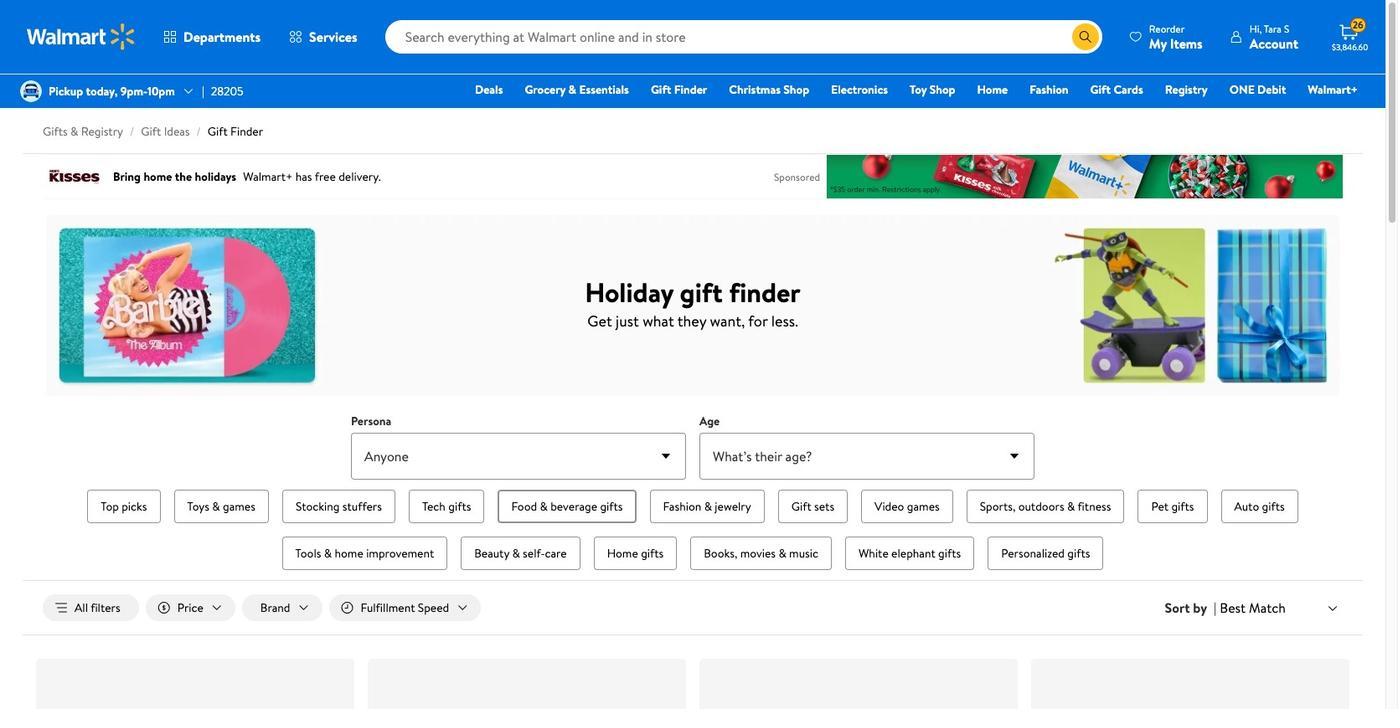 Task type: describe. For each thing, give the bounding box(es) containing it.
one debit
[[1229, 81, 1286, 98]]

gift finder
[[651, 81, 707, 98]]

tools
[[295, 545, 321, 562]]

fulfillment speed button
[[329, 595, 481, 622]]

age
[[699, 413, 720, 430]]

beauty & self-care button
[[461, 537, 580, 570]]

holiday
[[585, 273, 673, 310]]

beauty
[[474, 545, 509, 562]]

| inside sort and filter section element
[[1214, 599, 1217, 617]]

toys
[[187, 498, 209, 515]]

auto
[[1234, 498, 1259, 515]]

s
[[1284, 21, 1289, 36]]

registry link
[[1157, 80, 1215, 99]]

best match button
[[1217, 597, 1343, 619]]

stocking stuffers list item
[[279, 487, 399, 527]]

electronics
[[831, 81, 888, 98]]

top picks
[[101, 498, 147, 515]]

books, movies & music button
[[690, 537, 832, 570]]

christmas
[[729, 81, 781, 98]]

personalized gifts
[[1001, 545, 1090, 562]]

what
[[643, 310, 674, 331]]

books, movies & music list item
[[687, 534, 835, 574]]

stocking stuffers
[[296, 498, 382, 515]]

sets
[[814, 498, 834, 515]]

fulfillment speed
[[361, 600, 449, 616]]

& for beauty & self-care
[[512, 545, 520, 562]]

walmart+
[[1308, 81, 1358, 98]]

gifts for personalized gifts
[[1067, 545, 1090, 562]]

holiday gift finder get just what they want, for less.
[[585, 273, 801, 331]]

books, movies & music
[[704, 545, 818, 562]]

today,
[[86, 83, 118, 100]]

services button
[[275, 17, 372, 57]]

26
[[1352, 18, 1363, 32]]

white elephant gifts button
[[845, 537, 974, 570]]

home gifts list item
[[590, 534, 680, 574]]

shop for toy shop
[[930, 81, 955, 98]]

video games
[[875, 498, 940, 515]]

sports, outdoors & fitness
[[980, 498, 1111, 515]]

gift sets button
[[778, 490, 848, 524]]

1 vertical spatial finder
[[230, 123, 263, 140]]

gift sets list item
[[775, 487, 851, 527]]

all filters
[[75, 600, 120, 616]]

electronics link
[[823, 80, 895, 99]]

group containing top picks
[[83, 487, 1303, 574]]

movies
[[740, 545, 776, 562]]

just
[[616, 310, 639, 331]]

food & beverage gifts button
[[498, 490, 636, 524]]

tools & home improvement
[[295, 545, 434, 562]]

account
[[1250, 34, 1298, 52]]

personalized
[[1001, 545, 1065, 562]]

persona
[[351, 413, 391, 430]]

tech gifts list item
[[405, 487, 488, 527]]

brand
[[260, 600, 290, 616]]

gift cards
[[1090, 81, 1143, 98]]

brand button
[[242, 595, 322, 622]]

essentials
[[579, 81, 629, 98]]

pet
[[1151, 498, 1169, 515]]

items
[[1170, 34, 1203, 52]]

gift for gift cards
[[1090, 81, 1111, 98]]

& for grocery & essentials
[[568, 81, 576, 98]]

hi,
[[1250, 21, 1262, 36]]

services
[[309, 28, 357, 46]]

grocery & essentials link
[[517, 80, 637, 99]]

outdoors
[[1018, 498, 1064, 515]]

christmas shop link
[[721, 80, 817, 99]]

finder
[[729, 273, 801, 310]]

shop for christmas shop
[[783, 81, 809, 98]]

care
[[545, 545, 567, 562]]

games inside button
[[907, 498, 940, 515]]

gifts inside white elephant gifts button
[[938, 545, 961, 562]]

0 horizontal spatial gift finder link
[[208, 123, 263, 140]]

toys & games
[[187, 498, 255, 515]]

& for tools & home improvement
[[324, 545, 332, 562]]

auto gifts list item
[[1218, 487, 1301, 527]]

sports, outdoors & fitness list item
[[963, 487, 1128, 527]]

departments button
[[149, 17, 275, 57]]

sort
[[1165, 599, 1190, 617]]

video games list item
[[858, 487, 956, 527]]

gifts for auto gifts
[[1262, 498, 1285, 515]]

search icon image
[[1079, 30, 1092, 44]]

home link
[[970, 80, 1015, 99]]

gift left ideas
[[141, 123, 161, 140]]

1 / from the left
[[130, 123, 134, 140]]

gift down | 28205
[[208, 123, 228, 140]]

deals link
[[467, 80, 510, 99]]

gift for gift finder
[[651, 81, 671, 98]]

holiday gift finder image
[[46, 215, 1339, 396]]

gift for gift sets
[[791, 498, 811, 515]]

2 / from the left
[[196, 123, 201, 140]]

beauty & self-care
[[474, 545, 567, 562]]

food & beverage gifts
[[511, 498, 623, 515]]

for
[[748, 310, 768, 331]]

beauty & self-care list item
[[458, 534, 584, 574]]

$3,846.60
[[1332, 41, 1368, 53]]

beverage
[[551, 498, 597, 515]]

white elephant gifts list item
[[842, 534, 978, 574]]

by
[[1193, 599, 1207, 617]]

filters
[[91, 600, 120, 616]]

grocery & essentials
[[525, 81, 629, 98]]

jewelry
[[715, 498, 751, 515]]

grocery
[[525, 81, 566, 98]]



Task type: locate. For each thing, give the bounding box(es) containing it.
all
[[75, 600, 88, 616]]

& for food & beverage gifts
[[540, 498, 548, 515]]

home for home gifts
[[607, 545, 638, 562]]

gifts
[[43, 123, 68, 140]]

home gifts
[[607, 545, 664, 562]]

& left "fitness"
[[1067, 498, 1075, 515]]

1 vertical spatial fashion
[[663, 498, 701, 515]]

home right care
[[607, 545, 638, 562]]

pickup today, 9pm-10pm
[[49, 83, 175, 100]]

home
[[977, 81, 1008, 98], [607, 545, 638, 562]]

& right gifts
[[70, 123, 78, 140]]

get
[[587, 310, 612, 331]]

& left music
[[779, 545, 786, 562]]

| 28205
[[202, 83, 243, 100]]

speed
[[418, 600, 449, 616]]

games inside button
[[223, 498, 255, 515]]

& for gifts & registry / gift ideas / gift finder
[[70, 123, 78, 140]]

gift finder link
[[643, 80, 715, 99], [208, 123, 263, 140]]

0 horizontal spatial finder
[[230, 123, 263, 140]]

0 horizontal spatial fashion
[[663, 498, 701, 515]]

sports, outdoors & fitness button
[[966, 490, 1124, 524]]

fashion
[[1030, 81, 1068, 98], [663, 498, 701, 515]]

picks
[[122, 498, 147, 515]]

stocking
[[296, 498, 340, 515]]

debit
[[1257, 81, 1286, 98]]

& inside grocery & essentials "link"
[[568, 81, 576, 98]]

elephant
[[891, 545, 935, 562]]

shop right toy
[[930, 81, 955, 98]]

toy shop link
[[902, 80, 963, 99]]

gifts inside pet gifts button
[[1171, 498, 1194, 515]]

1 horizontal spatial home
[[977, 81, 1008, 98]]

personalized gifts list item
[[984, 534, 1107, 574]]

gift left sets
[[791, 498, 811, 515]]

Walmart Site-Wide search field
[[385, 20, 1102, 54]]

registry
[[1165, 81, 1208, 98], [81, 123, 123, 140]]

& right the grocery
[[568, 81, 576, 98]]

& left "self-"
[[512, 545, 520, 562]]

reorder my items
[[1149, 21, 1203, 52]]

sort by |
[[1165, 599, 1217, 617]]

top picks button
[[87, 490, 160, 524]]

registry down 'today,'
[[81, 123, 123, 140]]

games
[[223, 498, 255, 515], [907, 498, 940, 515]]

0 horizontal spatial shop
[[783, 81, 809, 98]]

toy
[[910, 81, 927, 98]]

gifts right tech
[[448, 498, 471, 515]]

9pm-
[[120, 83, 147, 100]]

shop inside "link"
[[930, 81, 955, 98]]

0 horizontal spatial /
[[130, 123, 134, 140]]

& right toys
[[212, 498, 220, 515]]

gift sets
[[791, 498, 834, 515]]

fashion & jewelry button
[[650, 490, 765, 524]]

my
[[1149, 34, 1167, 52]]

gift finder link down the 28205
[[208, 123, 263, 140]]

games right toys
[[223, 498, 255, 515]]

toys & games list item
[[171, 487, 272, 527]]

1 horizontal spatial games
[[907, 498, 940, 515]]

finder down the 28205
[[230, 123, 263, 140]]

gifts right personalized
[[1067, 545, 1090, 562]]

0 vertical spatial gift finder link
[[643, 80, 715, 99]]

0 horizontal spatial home
[[607, 545, 638, 562]]

home gifts button
[[594, 537, 677, 570]]

pickup
[[49, 83, 83, 100]]

one debit link
[[1222, 80, 1294, 99]]

toys & games button
[[174, 490, 269, 524]]

top
[[101, 498, 119, 515]]

 image
[[20, 80, 42, 102]]

ideas
[[164, 123, 190, 140]]

finder
[[674, 81, 707, 98], [230, 123, 263, 140]]

|
[[202, 83, 204, 100], [1214, 599, 1217, 617]]

&
[[568, 81, 576, 98], [70, 123, 78, 140], [212, 498, 220, 515], [540, 498, 548, 515], [704, 498, 712, 515], [1067, 498, 1075, 515], [324, 545, 332, 562], [512, 545, 520, 562], [779, 545, 786, 562]]

tools & home improvement list item
[[279, 534, 451, 574]]

gifts right beverage
[[600, 498, 623, 515]]

departments
[[183, 28, 261, 46]]

gift ideas link
[[141, 123, 190, 140]]

home for home
[[977, 81, 1008, 98]]

auto gifts
[[1234, 498, 1285, 515]]

toy shop
[[910, 81, 955, 98]]

books,
[[704, 545, 737, 562]]

2 games from the left
[[907, 498, 940, 515]]

gifts
[[448, 498, 471, 515], [600, 498, 623, 515], [1171, 498, 1194, 515], [1262, 498, 1285, 515], [641, 545, 664, 562], [938, 545, 961, 562], [1067, 545, 1090, 562]]

stuffers
[[342, 498, 382, 515]]

fashion & jewelry list item
[[646, 487, 768, 527]]

& inside beauty & self-care button
[[512, 545, 520, 562]]

1 vertical spatial home
[[607, 545, 638, 562]]

top picks list item
[[84, 487, 164, 527]]

0 vertical spatial fashion
[[1030, 81, 1068, 98]]

gifts & registry / gift ideas / gift finder
[[43, 123, 263, 140]]

/ right ideas
[[196, 123, 201, 140]]

gifts up sort and filter section element
[[641, 545, 664, 562]]

gifts inside food & beverage gifts button
[[600, 498, 623, 515]]

want,
[[710, 310, 745, 331]]

match
[[1249, 599, 1286, 617]]

fashion for fashion
[[1030, 81, 1068, 98]]

1 shop from the left
[[783, 81, 809, 98]]

1 horizontal spatial /
[[196, 123, 201, 140]]

2 shop from the left
[[930, 81, 955, 98]]

fashion inside fashion link
[[1030, 81, 1068, 98]]

registry down items
[[1165, 81, 1208, 98]]

self-
[[523, 545, 545, 562]]

1 vertical spatial registry
[[81, 123, 123, 140]]

pet gifts button
[[1138, 490, 1207, 524]]

gift right essentials on the top of the page
[[651, 81, 671, 98]]

& left jewelry
[[704, 498, 712, 515]]

gifts & registry link
[[43, 123, 123, 140]]

& inside toys & games button
[[212, 498, 220, 515]]

shop right christmas
[[783, 81, 809, 98]]

home left fashion link on the right
[[977, 81, 1008, 98]]

gift finder link right essentials on the top of the page
[[643, 80, 715, 99]]

best
[[1220, 599, 1246, 617]]

1 horizontal spatial registry
[[1165, 81, 1208, 98]]

| left the 28205
[[202, 83, 204, 100]]

& for fashion & jewelry
[[704, 498, 712, 515]]

gift left cards
[[1090, 81, 1111, 98]]

gifts for tech gifts
[[448, 498, 471, 515]]

fashion link
[[1022, 80, 1076, 99]]

group
[[83, 487, 1303, 574]]

home inside button
[[607, 545, 638, 562]]

price button
[[146, 595, 235, 622]]

1 games from the left
[[223, 498, 255, 515]]

1 vertical spatial |
[[1214, 599, 1217, 617]]

0 vertical spatial finder
[[674, 81, 707, 98]]

sports,
[[980, 498, 1015, 515]]

10pm
[[147, 83, 175, 100]]

gifts inside auto gifts 'button'
[[1262, 498, 1285, 515]]

| right by
[[1214, 599, 1217, 617]]

tools & home improvement button
[[282, 537, 447, 570]]

gifts inside personalized gifts button
[[1067, 545, 1090, 562]]

& inside sports, outdoors & fitness button
[[1067, 498, 1075, 515]]

0 vertical spatial registry
[[1165, 81, 1208, 98]]

best match
[[1220, 599, 1286, 617]]

gifts right auto
[[1262, 498, 1285, 515]]

deals
[[475, 81, 503, 98]]

1 horizontal spatial |
[[1214, 599, 1217, 617]]

finder left christmas
[[674, 81, 707, 98]]

Search search field
[[385, 20, 1102, 54]]

walmart image
[[27, 23, 136, 50]]

fashion inside fashion & jewelry button
[[663, 498, 701, 515]]

music
[[789, 545, 818, 562]]

hi, tara s account
[[1250, 21, 1298, 52]]

& inside books, movies & music "button"
[[779, 545, 786, 562]]

gifts right elephant
[[938, 545, 961, 562]]

0 horizontal spatial registry
[[81, 123, 123, 140]]

1 vertical spatial gift finder link
[[208, 123, 263, 140]]

1 horizontal spatial shop
[[930, 81, 955, 98]]

gifts inside home gifts button
[[641, 545, 664, 562]]

tech
[[422, 498, 446, 515]]

food
[[511, 498, 537, 515]]

gift cards link
[[1083, 80, 1151, 99]]

gifts for pet gifts
[[1171, 498, 1194, 515]]

0 vertical spatial home
[[977, 81, 1008, 98]]

food & beverage gifts list item
[[495, 487, 640, 527]]

video
[[875, 498, 904, 515]]

& inside food & beverage gifts button
[[540, 498, 548, 515]]

gifts inside tech gifts button
[[448, 498, 471, 515]]

video games button
[[861, 490, 953, 524]]

1 horizontal spatial finder
[[674, 81, 707, 98]]

& inside fashion & jewelry button
[[704, 498, 712, 515]]

home inside 'link'
[[977, 81, 1008, 98]]

fashion right 'home' 'link'
[[1030, 81, 1068, 98]]

tara
[[1264, 21, 1282, 36]]

0 horizontal spatial |
[[202, 83, 204, 100]]

/ left gift ideas link
[[130, 123, 134, 140]]

fashion for fashion & jewelry
[[663, 498, 701, 515]]

fashion left jewelry
[[663, 498, 701, 515]]

& right food at the bottom of the page
[[540, 498, 548, 515]]

reorder
[[1149, 21, 1185, 36]]

games right video
[[907, 498, 940, 515]]

0 vertical spatial |
[[202, 83, 204, 100]]

& for toys & games
[[212, 498, 220, 515]]

gift inside button
[[791, 498, 811, 515]]

fitness
[[1078, 498, 1111, 515]]

& inside tools & home improvement button
[[324, 545, 332, 562]]

28205
[[211, 83, 243, 100]]

gifts right pet
[[1171, 498, 1194, 515]]

1 horizontal spatial gift finder link
[[643, 80, 715, 99]]

0 horizontal spatial games
[[223, 498, 255, 515]]

gifts for home gifts
[[641, 545, 664, 562]]

sort and filter section element
[[23, 581, 1363, 635]]

less.
[[771, 310, 798, 331]]

pet gifts list item
[[1134, 487, 1211, 527]]

white elephant gifts
[[859, 545, 961, 562]]

& right tools at the left of page
[[324, 545, 332, 562]]

1 horizontal spatial fashion
[[1030, 81, 1068, 98]]



Task type: vqa. For each thing, say whether or not it's contained in the screenshot.
"barware" LINK at right
no



